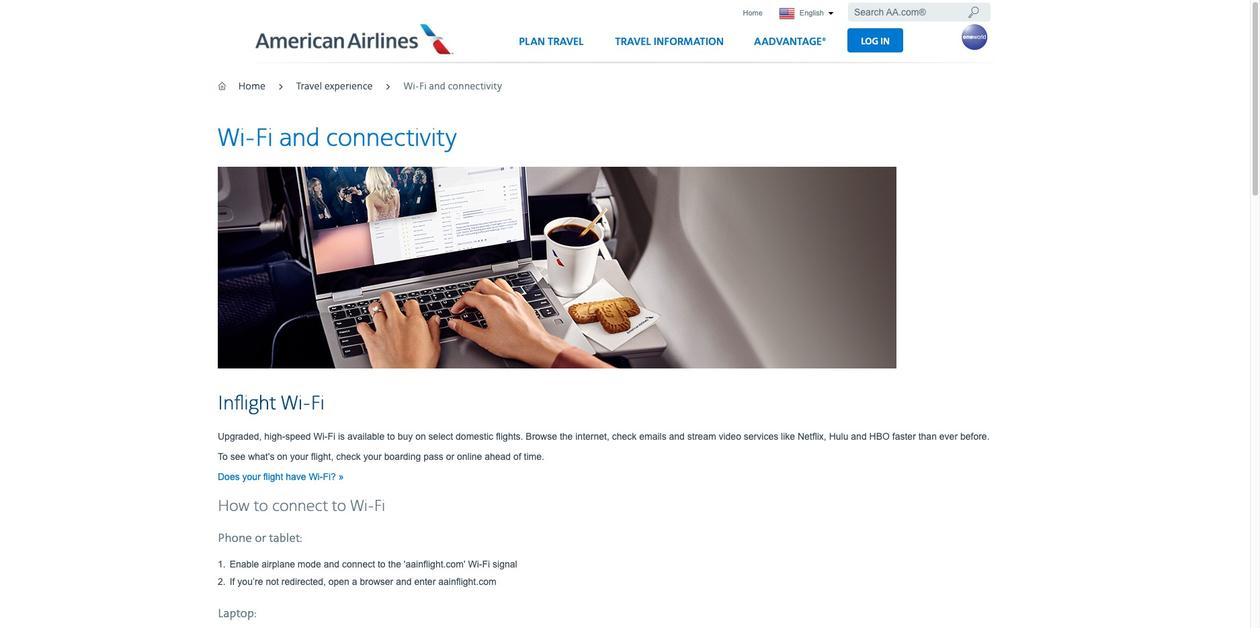 Task type: describe. For each thing, give the bounding box(es) containing it.
wi-fi and connectivity image
[[218, 167, 897, 368]]

pass
[[424, 451, 444, 462]]

flight,
[[311, 451, 334, 462]]

wi-fi and connectivity inside main content
[[218, 123, 457, 154]]

stream
[[688, 431, 717, 442]]

is
[[338, 431, 345, 442]]

before.
[[961, 431, 990, 442]]

wi-fi and connectivity main content
[[214, 123, 1033, 628]]

travel for travel information
[[615, 35, 651, 48]]

travel information button
[[603, 30, 736, 62]]

plan
[[519, 35, 545, 48]]

experience
[[325, 80, 373, 93]]

home for travel experience link at the left top of the page's home link
[[238, 80, 266, 93]]

aadvantage® button
[[742, 30, 839, 62]]

oneworld link opens in a new window image
[[962, 24, 989, 50]]

connectivity inside wi-fi and connectivity main content
[[326, 123, 457, 154]]

plan travel button
[[507, 30, 596, 62]]

internet,
[[576, 431, 610, 442]]

available
[[348, 431, 385, 442]]

flights.
[[496, 431, 523, 442]]

travel experience link
[[297, 80, 373, 93]]

what's
[[248, 451, 275, 462]]

inflight
[[218, 391, 276, 416]]

aainflight.com
[[439, 576, 497, 587]]

does your flight have wi-fi?
[[218, 471, 339, 482]]

english link
[[773, 4, 841, 24]]

Search AA.com® search field
[[849, 3, 991, 22]]

0 horizontal spatial on
[[277, 451, 288, 462]]

upgraded, high-speed wi-fi is available to buy on select domestic flights. browse the internet, check emails and stream video services like netflix, hulu and hbo faster than ever before.
[[218, 431, 990, 442]]

log
[[862, 35, 879, 47]]

0 vertical spatial connect
[[272, 497, 328, 516]]

like
[[781, 431, 796, 442]]

how
[[218, 497, 250, 516]]

1 horizontal spatial the
[[560, 431, 573, 442]]

0 horizontal spatial your
[[242, 471, 261, 482]]

to left buy
[[387, 431, 395, 442]]

to right "how"
[[254, 497, 268, 516]]

mode
[[298, 559, 321, 569]]

travel inside popup button
[[548, 35, 584, 48]]

ahead
[[485, 451, 511, 462]]

open
[[329, 576, 350, 587]]

0 vertical spatial wi-fi and connectivity
[[404, 80, 502, 93]]

online
[[457, 451, 482, 462]]

laptop:
[[218, 606, 257, 621]]

1 horizontal spatial or
[[446, 451, 455, 462]]

fi?
[[323, 471, 336, 482]]

how to connect to wi-fi
[[218, 497, 385, 516]]

see
[[230, 451, 246, 462]]

1 horizontal spatial your
[[290, 451, 309, 462]]

fi inside enable airplane mode and connect to the 'aainflight.com' wi-fi signal if you're not redirected, open a browser and enter aainflight.com
[[482, 559, 490, 569]]

signal
[[493, 559, 518, 569]]

hbo
[[870, 431, 890, 442]]

hulu
[[830, 431, 849, 442]]

information
[[654, 35, 724, 48]]

to see what's on your flight, check your boarding pass or online ahead of time.
[[218, 451, 545, 462]]

video
[[719, 431, 742, 442]]

log in link
[[848, 28, 904, 52]]

to
[[218, 451, 228, 462]]



Task type: vqa. For each thing, say whether or not it's contained in the screenshot.
search image's City Or Airport "text box"
no



Task type: locate. For each thing, give the bounding box(es) containing it.
travel information
[[615, 35, 724, 48]]

1 horizontal spatial home link
[[739, 4, 767, 22]]

your
[[290, 451, 309, 462], [364, 451, 382, 462], [242, 471, 261, 482]]

0 vertical spatial home link
[[739, 4, 767, 22]]

1 vertical spatial connect
[[342, 559, 375, 569]]

1 vertical spatial home
[[238, 80, 266, 93]]

1 horizontal spatial home
[[743, 9, 763, 17]]

home link
[[739, 4, 767, 22], [238, 80, 266, 93]]

connect up a
[[342, 559, 375, 569]]

0 vertical spatial connectivity
[[448, 80, 502, 93]]

of
[[514, 451, 522, 462]]

1 vertical spatial on
[[277, 451, 288, 462]]

phone or tablet:
[[218, 531, 302, 546]]

click to change language and/or country / region image
[[828, 12, 835, 16]]

browse
[[526, 431, 557, 442]]

home link for travel experience link at the left top of the page
[[238, 80, 266, 93]]

domestic
[[456, 431, 494, 442]]

travel left "information"
[[615, 35, 651, 48]]

plan travel
[[519, 35, 584, 48]]

2 horizontal spatial travel
[[615, 35, 651, 48]]

on
[[416, 431, 426, 442], [277, 451, 288, 462]]

18 image
[[968, 5, 980, 19]]

ever
[[940, 431, 958, 442]]

does your flight have wi-fi? link
[[218, 471, 344, 482]]

1 vertical spatial home link
[[238, 80, 266, 93]]

aadvantage®
[[754, 35, 827, 48]]

enable
[[230, 559, 259, 569]]

redirected,
[[282, 576, 326, 587]]

connectivity
[[448, 80, 502, 93], [326, 123, 457, 154]]

travel
[[548, 35, 584, 48], [615, 35, 651, 48], [297, 80, 322, 93]]

0 vertical spatial check
[[612, 431, 637, 442]]

have
[[286, 471, 306, 482]]

travel experience
[[297, 80, 373, 93]]

to
[[387, 431, 395, 442], [254, 497, 268, 516], [332, 497, 347, 516], [378, 559, 386, 569]]

english
[[798, 9, 826, 17]]

1 vertical spatial check
[[336, 451, 361, 462]]

phone
[[218, 531, 252, 546]]

buy
[[398, 431, 413, 442]]

on right buy
[[416, 431, 426, 442]]

connect inside enable airplane mode and connect to the 'aainflight.com' wi-fi signal if you're not redirected, open a browser and enter aainflight.com
[[342, 559, 375, 569]]

check left emails
[[612, 431, 637, 442]]

home link for english link
[[739, 4, 767, 22]]

log in
[[862, 35, 890, 47]]

speed
[[285, 431, 311, 442]]

tablet:
[[269, 531, 302, 546]]

does
[[218, 471, 240, 482]]

home for home link corresponding to english link
[[743, 9, 763, 17]]

or
[[446, 451, 455, 462], [255, 531, 266, 546]]

0 horizontal spatial home link
[[238, 80, 266, 93]]

the up browser
[[388, 559, 401, 569]]

or left tablet:
[[255, 531, 266, 546]]

and
[[429, 80, 446, 93], [280, 123, 320, 154], [669, 431, 685, 442], [852, 431, 867, 442], [324, 559, 340, 569], [396, 576, 412, 587]]

or right pass
[[446, 451, 455, 462]]

travel left experience
[[297, 80, 322, 93]]

main navigation navigation
[[507, 28, 904, 62]]

flight
[[263, 471, 283, 482]]

services
[[744, 431, 779, 442]]

browser
[[360, 576, 394, 587]]

1 horizontal spatial travel
[[548, 35, 584, 48]]

faster
[[893, 431, 916, 442]]

your down speed
[[290, 451, 309, 462]]

not
[[266, 576, 279, 587]]

travel for travel experience
[[297, 80, 322, 93]]

your left flight
[[242, 471, 261, 482]]

than
[[919, 431, 937, 442]]

0 vertical spatial the
[[560, 431, 573, 442]]

check down is
[[336, 451, 361, 462]]

0 horizontal spatial check
[[336, 451, 361, 462]]

1 vertical spatial the
[[388, 559, 401, 569]]

emails
[[640, 431, 667, 442]]

upgraded,
[[218, 431, 262, 442]]

you're
[[238, 576, 263, 587]]

wi-fi and connectivity
[[404, 80, 502, 93], [218, 123, 457, 154]]

travel inside dropdown button
[[615, 35, 651, 48]]

in
[[881, 35, 890, 47]]

the right "browse" at the left bottom of the page
[[560, 431, 573, 442]]

0 horizontal spatial connect
[[272, 497, 328, 516]]

if
[[230, 576, 235, 587]]

home
[[743, 9, 763, 17], [238, 80, 266, 93]]

'aainflight.com'
[[404, 559, 466, 569]]

0 vertical spatial home
[[743, 9, 763, 17]]

1 vertical spatial wi-fi and connectivity
[[218, 123, 457, 154]]

1 vertical spatial connectivity
[[326, 123, 457, 154]]

2 horizontal spatial your
[[364, 451, 382, 462]]

to inside enable airplane mode and connect to the 'aainflight.com' wi-fi signal if you're not redirected, open a browser and enter aainflight.com
[[378, 559, 386, 569]]

enable airplane mode and connect to the 'aainflight.com' wi-fi signal if you're not redirected, open a browser and enter aainflight.com
[[230, 559, 518, 587]]

inflight wi-fi
[[218, 391, 325, 416]]

to up browser
[[378, 559, 386, 569]]

connect
[[272, 497, 328, 516], [342, 559, 375, 569]]

select
[[429, 431, 453, 442]]

boarding
[[385, 451, 421, 462]]

wi- inside enable airplane mode and connect to the 'aainflight.com' wi-fi signal if you're not redirected, open a browser and enter aainflight.com
[[468, 559, 482, 569]]

0 horizontal spatial or
[[255, 531, 266, 546]]

american airlines - homepage image
[[256, 24, 455, 54]]

on up does your flight have wi-fi? link
[[277, 451, 288, 462]]

enter
[[415, 576, 436, 587]]

airplane
[[262, 559, 295, 569]]

the inside enable airplane mode and connect to the 'aainflight.com' wi-fi signal if you're not redirected, open a browser and enter aainflight.com
[[388, 559, 401, 569]]

1 horizontal spatial check
[[612, 431, 637, 442]]

0 horizontal spatial the
[[388, 559, 401, 569]]

to down fi?
[[332, 497, 347, 516]]

high-
[[264, 431, 285, 442]]

fi
[[419, 80, 427, 93], [255, 123, 273, 154], [311, 391, 325, 416], [328, 431, 336, 442], [374, 497, 385, 516], [482, 559, 490, 569]]

0 vertical spatial on
[[416, 431, 426, 442]]

the
[[560, 431, 573, 442], [388, 559, 401, 569]]

0 vertical spatial or
[[446, 451, 455, 462]]

travel right plan at the left
[[548, 35, 584, 48]]

check
[[612, 431, 637, 442], [336, 451, 361, 462]]

connect down have
[[272, 497, 328, 516]]

wi-
[[404, 80, 419, 93], [218, 123, 255, 154], [281, 391, 311, 416], [314, 431, 328, 442], [309, 471, 323, 482], [351, 497, 374, 516], [468, 559, 482, 569]]

1 horizontal spatial connect
[[342, 559, 375, 569]]

time.
[[524, 451, 545, 462]]

1 vertical spatial or
[[255, 531, 266, 546]]

netflix,
[[798, 431, 827, 442]]

your down available
[[364, 451, 382, 462]]

1 horizontal spatial on
[[416, 431, 426, 442]]

0 horizontal spatial travel
[[297, 80, 322, 93]]

0 horizontal spatial home
[[238, 80, 266, 93]]

a
[[352, 576, 357, 587]]



